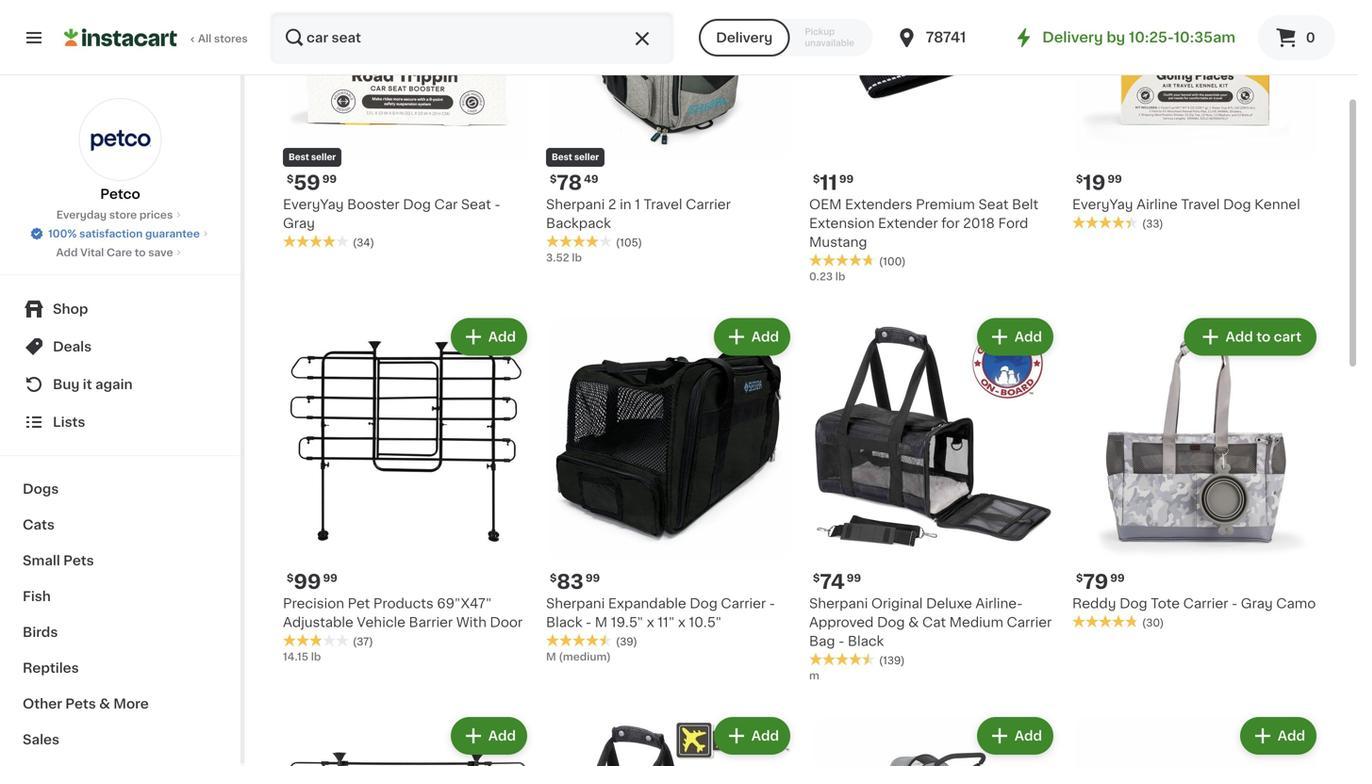 Task type: locate. For each thing, give the bounding box(es) containing it.
Search field
[[272, 13, 673, 62]]

other pets & more link
[[11, 687, 229, 723]]

lists link
[[11, 404, 229, 441]]

best
[[289, 153, 309, 162], [552, 153, 572, 162]]

carrier inside sherpani original deluxe airline- approved dog & cat medium carrier bag - black
[[1007, 616, 1052, 630]]

1 horizontal spatial black
[[848, 635, 884, 648]]

small pets
[[23, 555, 94, 568]]

add to cart button
[[1186, 320, 1315, 354]]

pets right small
[[63, 555, 94, 568]]

black up m (medium)
[[546, 616, 582, 630]]

99 inside $ 59 99
[[322, 174, 337, 184]]

99 inside '$ 19 99'
[[1108, 174, 1122, 184]]

0 vertical spatial m
[[595, 616, 608, 630]]

1 horizontal spatial lb
[[572, 253, 582, 263]]

dog up (30)
[[1120, 598, 1148, 611]]

to left save
[[135, 248, 146, 258]]

add vital care to save link
[[56, 245, 184, 260]]

more
[[113, 698, 149, 711]]

69"x47"
[[437, 598, 492, 611]]

airline-
[[976, 598, 1023, 611]]

99 inside $ 79 99
[[1110, 573, 1125, 584]]

dogs link
[[11, 472, 229, 507]]

None search field
[[270, 11, 675, 64]]

$ inside $ 83 99
[[550, 573, 557, 584]]

x right 11"
[[678, 616, 686, 630]]

reptiles link
[[11, 651, 229, 687]]

1 vertical spatial to
[[1257, 331, 1271, 344]]

tote
[[1151, 598, 1180, 611]]

to inside button
[[1257, 331, 1271, 344]]

service type group
[[699, 19, 873, 57]]

2 x from the left
[[678, 616, 686, 630]]

99 inside $ 74 99
[[847, 573, 861, 584]]

best up 59
[[289, 153, 309, 162]]

to left cart at the top right
[[1257, 331, 1271, 344]]

seat inside oem extenders premium seat belt extension extender for 2018 ford mustang
[[979, 198, 1009, 211]]

1 horizontal spatial everyyay
[[1072, 198, 1133, 211]]

black down approved
[[848, 635, 884, 648]]

door
[[490, 616, 523, 630]]

2 vertical spatial lb
[[311, 652, 321, 663]]

& left more on the bottom left
[[99, 698, 110, 711]]

0 horizontal spatial seat
[[461, 198, 491, 211]]

1 horizontal spatial x
[[678, 616, 686, 630]]

sherpani inside sherpani expandable dog carrier - black - m 19.5" x 11" x 10.5"
[[546, 598, 605, 611]]

black
[[546, 616, 582, 630], [848, 635, 884, 648]]

sherpani up backpack
[[546, 198, 605, 211]]

1 horizontal spatial &
[[908, 616, 919, 630]]

carrier
[[686, 198, 731, 211], [721, 598, 766, 611], [1183, 598, 1229, 611], [1007, 616, 1052, 630]]

m left 19.5"
[[595, 616, 608, 630]]

best seller
[[289, 153, 336, 162], [552, 153, 599, 162]]

78
[[557, 173, 582, 193]]

lb for 11
[[836, 272, 846, 282]]

99 for 79
[[1110, 573, 1125, 584]]

(39)
[[616, 637, 637, 648]]

99 inside $ 99 99
[[323, 573, 338, 584]]

2 travel from the left
[[1181, 198, 1220, 211]]

everyyay inside the everyyay booster dog car seat - gray
[[283, 198, 344, 211]]

carrier right 1
[[686, 198, 731, 211]]

0 vertical spatial black
[[546, 616, 582, 630]]

79
[[1083, 573, 1109, 592]]

delivery inside button
[[716, 31, 773, 44]]

sales link
[[11, 723, 229, 758]]

$ inside $ 74 99
[[813, 573, 820, 584]]

$ 99 99
[[287, 573, 338, 592]]

lists
[[53, 416, 85, 429]]

(139)
[[879, 656, 905, 666]]

sherpani inside sherpani 2 in 1 travel carrier backpack
[[546, 198, 605, 211]]

1 vertical spatial m
[[546, 652, 556, 663]]

m inside sherpani expandable dog carrier - black - m 19.5" x 11" x 10.5"
[[595, 616, 608, 630]]

sherpani for 74
[[809, 598, 868, 611]]

sherpani down $ 83 99
[[546, 598, 605, 611]]

2 everyyay from the left
[[1072, 198, 1133, 211]]

(30)
[[1142, 618, 1164, 629]]

99 inside $ 11 99
[[839, 174, 854, 184]]

1 seller from the left
[[311, 153, 336, 162]]

100%
[[48, 229, 77, 239]]

74
[[820, 573, 845, 592]]

2 best seller from the left
[[552, 153, 599, 162]]

1 horizontal spatial gray
[[1241, 598, 1273, 611]]

&
[[908, 616, 919, 630], [99, 698, 110, 711]]

0 vertical spatial to
[[135, 248, 146, 258]]

99 inside $ 83 99
[[586, 573, 600, 584]]

2 best from the left
[[552, 153, 572, 162]]

everyyay
[[283, 198, 344, 211], [1072, 198, 1133, 211]]

1 horizontal spatial best seller
[[552, 153, 599, 162]]

99 for 83
[[586, 573, 600, 584]]

1 vertical spatial lb
[[836, 272, 846, 282]]

$ for 19
[[1076, 174, 1083, 184]]

gray inside the everyyay booster dog car seat - gray
[[283, 217, 315, 230]]

seat up 2018 on the right of the page
[[979, 198, 1009, 211]]

carrier right tote
[[1183, 598, 1229, 611]]

1 travel from the left
[[644, 198, 682, 211]]

sherpani inside sherpani original deluxe airline- approved dog & cat medium carrier bag - black
[[809, 598, 868, 611]]

petco link
[[79, 98, 162, 204]]

buy
[[53, 378, 80, 391]]

1 horizontal spatial to
[[1257, 331, 1271, 344]]

all stores link
[[64, 11, 249, 64]]

& inside sherpani original deluxe airline- approved dog & cat medium carrier bag - black
[[908, 616, 919, 630]]

1 vertical spatial black
[[848, 635, 884, 648]]

product group containing 79
[[1072, 315, 1321, 631]]

gray
[[283, 217, 315, 230], [1241, 598, 1273, 611]]

10:35am
[[1174, 31, 1236, 44]]

0 horizontal spatial x
[[647, 616, 654, 630]]

1 horizontal spatial delivery
[[1043, 31, 1103, 44]]

99 for 74
[[847, 573, 861, 584]]

0 horizontal spatial lb
[[311, 652, 321, 663]]

$ inside $ 11 99
[[813, 174, 820, 184]]

1 horizontal spatial best
[[552, 153, 572, 162]]

0 horizontal spatial black
[[546, 616, 582, 630]]

dog up 10.5"
[[690, 598, 718, 611]]

1
[[635, 198, 640, 211]]

-
[[495, 198, 500, 211], [769, 598, 775, 611], [1232, 598, 1238, 611], [586, 616, 592, 630], [839, 635, 844, 648]]

pets for other
[[65, 698, 96, 711]]

0 vertical spatial pets
[[63, 555, 94, 568]]

0 horizontal spatial seller
[[311, 153, 336, 162]]

everyyay down $ 59 99
[[283, 198, 344, 211]]

m (medium)
[[546, 652, 611, 663]]

m left "(medium)"
[[546, 652, 556, 663]]

barrier
[[409, 616, 453, 630]]

x left 11"
[[647, 616, 654, 630]]

0 horizontal spatial &
[[99, 698, 110, 711]]

2 seller from the left
[[574, 153, 599, 162]]

lb right the 0.23
[[836, 272, 846, 282]]

$ inside $ 78 49
[[550, 174, 557, 184]]

black inside sherpani original deluxe airline- approved dog & cat medium carrier bag - black
[[848, 635, 884, 648]]

$ 19 99
[[1076, 173, 1122, 193]]

again
[[95, 378, 133, 391]]

1 vertical spatial pets
[[65, 698, 96, 711]]

1 horizontal spatial m
[[595, 616, 608, 630]]

lb right the 14.15
[[311, 652, 321, 663]]

dog left car
[[403, 198, 431, 211]]

m
[[595, 616, 608, 630], [546, 652, 556, 663]]

seller up $ 59 99
[[311, 153, 336, 162]]

best for 59
[[289, 153, 309, 162]]

2 horizontal spatial lb
[[836, 272, 846, 282]]

petco logo image
[[79, 98, 162, 181]]

expandable
[[608, 598, 686, 611]]

add
[[56, 248, 78, 258], [488, 331, 516, 344], [752, 331, 779, 344], [1015, 331, 1042, 344], [1226, 331, 1253, 344], [488, 730, 516, 743], [752, 730, 779, 743], [1015, 730, 1042, 743], [1278, 730, 1305, 743]]

59
[[294, 173, 320, 193]]

delivery
[[1043, 31, 1103, 44], [716, 31, 773, 44]]

x
[[647, 616, 654, 630], [678, 616, 686, 630]]

seller for 59
[[311, 153, 336, 162]]

seller
[[311, 153, 336, 162], [574, 153, 599, 162]]

everyyay for 59
[[283, 198, 344, 211]]

delivery for delivery
[[716, 31, 773, 44]]

0 vertical spatial &
[[908, 616, 919, 630]]

product group
[[283, 315, 531, 665], [546, 315, 794, 665], [809, 315, 1057, 684], [1072, 315, 1321, 631], [283, 714, 531, 767], [546, 714, 794, 767], [809, 714, 1057, 767], [1072, 714, 1321, 767]]

$ for 78
[[550, 174, 557, 184]]

lb right 3.52
[[572, 253, 582, 263]]

product group containing 83
[[546, 315, 794, 665]]

1 horizontal spatial travel
[[1181, 198, 1220, 211]]

best up 78 at the top left of page
[[552, 153, 572, 162]]

3.52
[[546, 253, 569, 263]]

0 horizontal spatial delivery
[[716, 31, 773, 44]]

1 best from the left
[[289, 153, 309, 162]]

products
[[373, 598, 434, 611]]

seat right car
[[461, 198, 491, 211]]

camo
[[1276, 598, 1316, 611]]

deals link
[[11, 328, 229, 366]]

1 horizontal spatial seller
[[574, 153, 599, 162]]

instacart logo image
[[64, 26, 177, 49]]

$ for 59
[[287, 174, 294, 184]]

carrier inside sherpani expandable dog carrier - black - m 19.5" x 11" x 10.5"
[[721, 598, 766, 611]]

oem extenders premium seat belt extension extender for 2018 ford mustang
[[809, 198, 1039, 249]]

carrier up 10.5"
[[721, 598, 766, 611]]

oem
[[809, 198, 842, 211]]

1 everyyay from the left
[[283, 198, 344, 211]]

pets right other
[[65, 698, 96, 711]]

0 horizontal spatial best
[[289, 153, 309, 162]]

0 horizontal spatial travel
[[644, 198, 682, 211]]

1 best seller from the left
[[289, 153, 336, 162]]

vehicle
[[357, 616, 406, 630]]

& left cat at the right of the page
[[908, 616, 919, 630]]

carrier down airline-
[[1007, 616, 1052, 630]]

1 horizontal spatial seat
[[979, 198, 1009, 211]]

buy it again
[[53, 378, 133, 391]]

care
[[107, 248, 132, 258]]

gray left camo at right
[[1241, 598, 1273, 611]]

$ inside '$ 19 99'
[[1076, 174, 1083, 184]]

sherpani up approved
[[809, 598, 868, 611]]

$ inside $ 79 99
[[1076, 573, 1083, 584]]

2 seat from the left
[[979, 198, 1009, 211]]

best seller up $ 59 99
[[289, 153, 336, 162]]

by
[[1107, 31, 1125, 44]]

10:25-
[[1129, 31, 1174, 44]]

travel
[[644, 198, 682, 211], [1181, 198, 1220, 211]]

reddy dog tote carrier - gray camo
[[1072, 598, 1316, 611]]

$ inside $ 59 99
[[287, 174, 294, 184]]

0 horizontal spatial gray
[[283, 217, 315, 230]]

everyyay airline travel dog kennel
[[1072, 198, 1300, 211]]

small
[[23, 555, 60, 568]]

reptiles
[[23, 662, 79, 675]]

dog inside sherpani original deluxe airline- approved dog & cat medium carrier bag - black
[[877, 616, 905, 630]]

78741 button
[[896, 11, 1009, 64]]

everyday store prices link
[[56, 208, 184, 223]]

medium
[[949, 616, 1004, 630]]

0 horizontal spatial best seller
[[289, 153, 336, 162]]

0 vertical spatial lb
[[572, 253, 582, 263]]

0 horizontal spatial everyyay
[[283, 198, 344, 211]]

seller up 49
[[574, 153, 599, 162]]

0 vertical spatial gray
[[283, 217, 315, 230]]

extenders
[[845, 198, 913, 211]]

travel right airline
[[1181, 198, 1220, 211]]

dog down original
[[877, 616, 905, 630]]

best seller up $ 78 49
[[552, 153, 599, 162]]

gray down 59
[[283, 217, 315, 230]]

1 seat from the left
[[461, 198, 491, 211]]

everyyay down '$ 19 99' in the top of the page
[[1072, 198, 1133, 211]]

$ inside $ 99 99
[[287, 573, 294, 584]]

travel right 1
[[644, 198, 682, 211]]



Task type: vqa. For each thing, say whether or not it's contained in the screenshot.


Task type: describe. For each thing, give the bounding box(es) containing it.
extender
[[878, 217, 938, 230]]

cart
[[1274, 331, 1302, 344]]

dogs
[[23, 483, 59, 496]]

guarantee
[[145, 229, 200, 239]]

with
[[456, 616, 487, 630]]

cat
[[922, 616, 946, 630]]

delivery by 10:25-10:35am link
[[1012, 26, 1236, 49]]

$ 74 99
[[813, 573, 861, 592]]

reddy
[[1072, 598, 1116, 611]]

bag
[[809, 635, 835, 648]]

birds link
[[11, 615, 229, 651]]

$ 11 99
[[813, 173, 854, 193]]

0
[[1306, 31, 1315, 44]]

$ for 11
[[813, 174, 820, 184]]

cats
[[23, 519, 55, 532]]

cats link
[[11, 507, 229, 543]]

$ 79 99
[[1076, 573, 1125, 592]]

dog inside sherpani expandable dog carrier - black - m 19.5" x 11" x 10.5"
[[690, 598, 718, 611]]

product group containing 74
[[809, 315, 1057, 684]]

sherpani 2 in 1 travel carrier backpack
[[546, 198, 731, 230]]

booster
[[347, 198, 400, 211]]

pet
[[348, 598, 370, 611]]

best seller for 78
[[552, 153, 599, 162]]

11
[[820, 173, 837, 193]]

dog inside the everyyay booster dog car seat - gray
[[403, 198, 431, 211]]

49
[[584, 174, 598, 184]]

carrier inside sherpani 2 in 1 travel carrier backpack
[[686, 198, 731, 211]]

other pets & more
[[23, 698, 149, 711]]

0.23 lb
[[809, 272, 846, 282]]

(33)
[[1142, 219, 1163, 229]]

99 for 59
[[322, 174, 337, 184]]

sherpani for 78
[[546, 198, 605, 211]]

dog left kennel
[[1223, 198, 1251, 211]]

78741
[[926, 31, 966, 44]]

store
[[109, 210, 137, 220]]

10.5"
[[689, 616, 722, 630]]

- inside the everyyay booster dog car seat - gray
[[495, 198, 500, 211]]

(34)
[[353, 238, 374, 248]]

sales
[[23, 734, 59, 747]]

- inside sherpani original deluxe airline- approved dog & cat medium carrier bag - black
[[839, 635, 844, 648]]

19
[[1083, 173, 1106, 193]]

$ for 74
[[813, 573, 820, 584]]

seat inside the everyyay booster dog car seat - gray
[[461, 198, 491, 211]]

$ for 79
[[1076, 573, 1083, 584]]

buy it again link
[[11, 366, 229, 404]]

delivery button
[[699, 19, 790, 57]]

sherpani for 83
[[546, 598, 605, 611]]

mustang
[[809, 236, 867, 249]]

0 horizontal spatial m
[[546, 652, 556, 663]]

fish link
[[11, 579, 229, 615]]

everyyay for 19
[[1072, 198, 1133, 211]]

airline
[[1137, 198, 1178, 211]]

2
[[608, 198, 616, 211]]

83
[[557, 573, 584, 592]]

add to cart
[[1226, 331, 1302, 344]]

precision pet products 69"x47" adjustable vehicle barrier with door
[[283, 598, 523, 630]]

lb for 99
[[311, 652, 321, 663]]

everyday store prices
[[56, 210, 173, 220]]

1 vertical spatial &
[[99, 698, 110, 711]]

petco
[[100, 188, 140, 201]]

best seller for 59
[[289, 153, 336, 162]]

(100)
[[879, 257, 906, 267]]

belt
[[1012, 198, 1039, 211]]

vital
[[80, 248, 104, 258]]

small pets link
[[11, 543, 229, 579]]

(37)
[[353, 637, 373, 648]]

$ for 83
[[550, 573, 557, 584]]

for
[[942, 217, 960, 230]]

everyyay booster dog car seat - gray
[[283, 198, 500, 230]]

$ 78 49
[[550, 173, 598, 193]]

(105)
[[616, 238, 642, 248]]

0 button
[[1258, 15, 1336, 60]]

shop link
[[11, 291, 229, 328]]

prices
[[139, 210, 173, 220]]

0 horizontal spatial to
[[135, 248, 146, 258]]

99 for 11
[[839, 174, 854, 184]]

lb for 78
[[572, 253, 582, 263]]

best for 78
[[552, 153, 572, 162]]

travel inside sherpani 2 in 1 travel carrier backpack
[[644, 198, 682, 211]]

add inside button
[[1226, 331, 1253, 344]]

deluxe
[[926, 598, 972, 611]]

in
[[620, 198, 632, 211]]

0.23
[[809, 272, 833, 282]]

$ for 99
[[287, 573, 294, 584]]

stores
[[214, 33, 248, 44]]

seller for 78
[[574, 153, 599, 162]]

99 for 99
[[323, 573, 338, 584]]

add vital care to save
[[56, 248, 173, 258]]

$ 59 99
[[287, 173, 337, 193]]

premium
[[916, 198, 975, 211]]

99 for 19
[[1108, 174, 1122, 184]]

black inside sherpani expandable dog carrier - black - m 19.5" x 11" x 10.5"
[[546, 616, 582, 630]]

100% satisfaction guarantee button
[[29, 223, 211, 241]]

all stores
[[198, 33, 248, 44]]

delivery for delivery by 10:25-10:35am
[[1043, 31, 1103, 44]]

1 x from the left
[[647, 616, 654, 630]]

car
[[434, 198, 458, 211]]

m
[[809, 671, 820, 681]]

product group containing 99
[[283, 315, 531, 665]]

backpack
[[546, 217, 611, 230]]

extension
[[809, 217, 875, 230]]

everyday
[[56, 210, 107, 220]]

(medium)
[[559, 652, 611, 663]]

all
[[198, 33, 212, 44]]

approved
[[809, 616, 874, 630]]

kennel
[[1255, 198, 1300, 211]]

deals
[[53, 341, 92, 354]]

14.15 lb
[[283, 652, 321, 663]]

other
[[23, 698, 62, 711]]

1 vertical spatial gray
[[1241, 598, 1273, 611]]

2018
[[963, 217, 995, 230]]

shop
[[53, 303, 88, 316]]

delivery by 10:25-10:35am
[[1043, 31, 1236, 44]]

pets for small
[[63, 555, 94, 568]]



